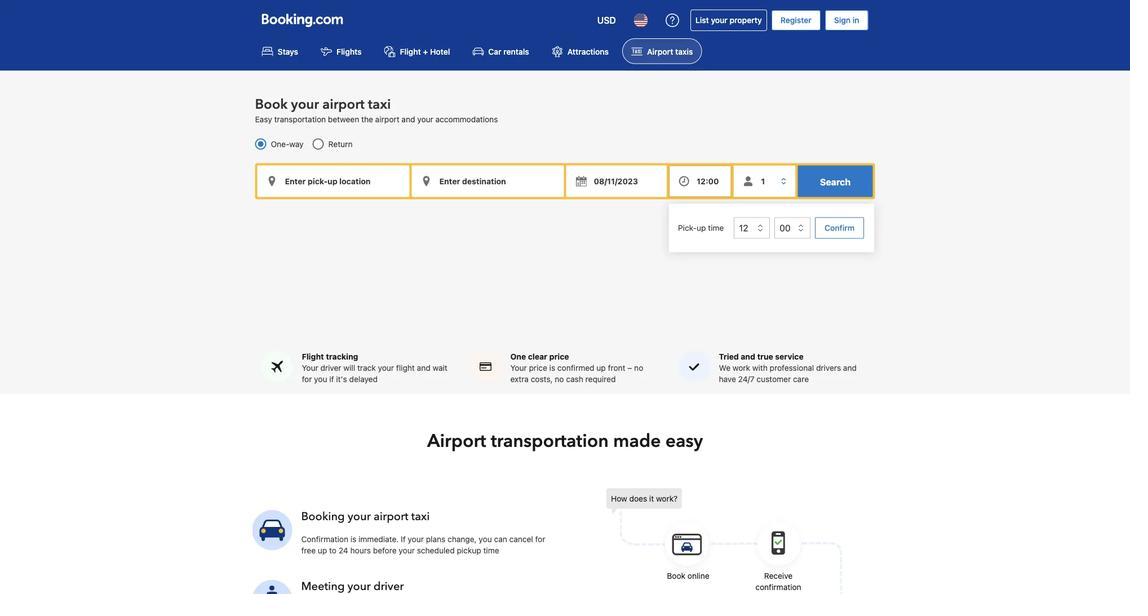 Task type: vqa. For each thing, say whether or not it's contained in the screenshot.
track
yes



Task type: locate. For each thing, give the bounding box(es) containing it.
0 vertical spatial up
[[697, 223, 706, 232]]

taxi
[[368, 95, 391, 114], [411, 509, 430, 524]]

taxis
[[675, 47, 693, 56]]

register link
[[772, 10, 821, 30]]

1 horizontal spatial no
[[634, 363, 643, 372]]

0 horizontal spatial driver
[[320, 363, 341, 372]]

airport
[[322, 95, 365, 114], [375, 114, 399, 124], [374, 509, 408, 524]]

0 vertical spatial driver
[[320, 363, 341, 372]]

between
[[328, 114, 359, 124]]

up down 12:00 button
[[697, 223, 706, 232]]

0 vertical spatial time
[[708, 223, 724, 232]]

rentals
[[503, 47, 529, 56]]

your down one
[[510, 363, 527, 372]]

2 vertical spatial airport
[[374, 509, 408, 524]]

flight for flight + hotel
[[400, 47, 421, 56]]

for inside the 'confirmation is immediate. if your plans change, you can cancel for free up to 24 hours before your scheduled pickup time'
[[535, 534, 545, 544]]

for for flight tracking your driver will track your flight and wait for you if it's delayed
[[302, 374, 312, 384]]

0 horizontal spatial transportation
[[274, 114, 326, 124]]

1 horizontal spatial book
[[667, 571, 685, 580]]

book inside book your airport taxi easy transportation between the airport and your accommodations
[[255, 95, 288, 114]]

front
[[608, 363, 625, 372]]

1 horizontal spatial you
[[479, 534, 492, 544]]

0 vertical spatial is
[[549, 363, 555, 372]]

tracking
[[326, 352, 358, 361]]

book up easy
[[255, 95, 288, 114]]

your right list
[[711, 16, 728, 25]]

0 vertical spatial for
[[302, 374, 312, 384]]

is up hours on the left bottom of the page
[[350, 534, 356, 544]]

immediate.
[[359, 534, 399, 544]]

required
[[585, 374, 616, 384]]

taxi up plans
[[411, 509, 430, 524]]

property
[[730, 16, 762, 25]]

to
[[329, 546, 337, 555]]

for right cancel
[[535, 534, 545, 544]]

online
[[688, 571, 709, 580]]

your inside flight tracking your driver will track your flight and wait for you if it's delayed
[[378, 363, 394, 372]]

car rentals link
[[464, 38, 538, 64]]

you inside flight tracking your driver will track your flight and wait for you if it's delayed
[[314, 374, 327, 384]]

track
[[357, 363, 376, 372]]

1 vertical spatial is
[[350, 534, 356, 544]]

work?
[[656, 494, 678, 503]]

airport for book
[[322, 95, 365, 114]]

1 horizontal spatial price
[[549, 352, 569, 361]]

transportation
[[274, 114, 326, 124], [491, 429, 609, 453]]

pickup
[[457, 546, 481, 555]]

2 your from the left
[[510, 363, 527, 372]]

0 horizontal spatial is
[[350, 534, 356, 544]]

and inside flight tracking your driver will track your flight and wait for you if it's delayed
[[417, 363, 430, 372]]

0 horizontal spatial your
[[302, 363, 318, 372]]

0 horizontal spatial up
[[318, 546, 327, 555]]

extra
[[510, 374, 529, 384]]

0 horizontal spatial taxi
[[368, 95, 391, 114]]

0 vertical spatial flight
[[400, 47, 421, 56]]

Enter destination text field
[[412, 165, 564, 197]]

flight left +
[[400, 47, 421, 56]]

pick-up time
[[678, 223, 724, 232]]

1 horizontal spatial driver
[[374, 579, 404, 594]]

1 vertical spatial book
[[667, 571, 685, 580]]

driver
[[320, 363, 341, 372], [374, 579, 404, 594]]

0 vertical spatial you
[[314, 374, 327, 384]]

0 vertical spatial airport
[[322, 95, 365, 114]]

your inside flight tracking your driver will track your flight and wait for you if it's delayed
[[302, 363, 318, 372]]

up
[[697, 223, 706, 232], [597, 363, 606, 372], [318, 546, 327, 555]]

for for confirmation is immediate. if your plans change, you can cancel for free up to 24 hours before your scheduled pickup time
[[535, 534, 545, 544]]

for left if at the left bottom of page
[[302, 374, 312, 384]]

and inside book your airport taxi easy transportation between the airport and your accommodations
[[402, 114, 415, 124]]

you left if at the left bottom of page
[[314, 374, 327, 384]]

in
[[853, 16, 859, 25]]

airport for airport taxis
[[647, 47, 673, 56]]

car rentals
[[488, 47, 529, 56]]

booking your airport taxi
[[301, 509, 430, 524]]

the
[[361, 114, 373, 124]]

professional
[[770, 363, 814, 372]]

up up required
[[597, 363, 606, 372]]

taxi inside book your airport taxi easy transportation between the airport and your accommodations
[[368, 95, 391, 114]]

1 vertical spatial you
[[479, 534, 492, 544]]

price up confirmed
[[549, 352, 569, 361]]

driver inside flight tracking your driver will track your flight and wait for you if it's delayed
[[320, 363, 341, 372]]

for
[[302, 374, 312, 384], [535, 534, 545, 544]]

airport up if
[[374, 509, 408, 524]]

flight left tracking
[[302, 352, 324, 361]]

1 horizontal spatial up
[[597, 363, 606, 372]]

confirm button
[[815, 217, 864, 239]]

0 horizontal spatial airport
[[427, 429, 486, 453]]

your up way
[[291, 95, 319, 114]]

1 vertical spatial up
[[597, 363, 606, 372]]

airport right the the
[[375, 114, 399, 124]]

0 vertical spatial book
[[255, 95, 288, 114]]

and right the the
[[402, 114, 415, 124]]

no right the – on the bottom of the page
[[634, 363, 643, 372]]

book
[[255, 95, 288, 114], [667, 571, 685, 580]]

is up costs,
[[549, 363, 555, 372]]

and
[[402, 114, 415, 124], [741, 352, 755, 361], [417, 363, 430, 372], [843, 363, 857, 372]]

cash
[[566, 374, 583, 384]]

12:00
[[697, 176, 719, 186]]

airport taxis
[[647, 47, 693, 56]]

1 vertical spatial for
[[535, 534, 545, 544]]

your down if
[[399, 546, 415, 555]]

and up work
[[741, 352, 755, 361]]

1 horizontal spatial for
[[535, 534, 545, 544]]

1 horizontal spatial time
[[708, 223, 724, 232]]

price down clear
[[529, 363, 547, 372]]

driver down before
[[374, 579, 404, 594]]

clear
[[528, 352, 547, 361]]

0 vertical spatial transportation
[[274, 114, 326, 124]]

time inside the 'confirmation is immediate. if your plans change, you can cancel for free up to 24 hours before your scheduled pickup time'
[[483, 546, 499, 555]]

confirmation
[[755, 582, 801, 592]]

0 horizontal spatial for
[[302, 374, 312, 384]]

no left the cash
[[555, 374, 564, 384]]

accommodations
[[435, 114, 498, 124]]

1 vertical spatial taxi
[[411, 509, 430, 524]]

0 horizontal spatial time
[[483, 546, 499, 555]]

confirm
[[825, 223, 855, 232]]

and left wait
[[417, 363, 430, 372]]

24
[[339, 546, 348, 555]]

1 vertical spatial flight
[[302, 352, 324, 361]]

1 vertical spatial price
[[529, 363, 547, 372]]

register
[[781, 16, 812, 25]]

book online
[[667, 571, 709, 580]]

0 vertical spatial airport
[[647, 47, 673, 56]]

1 vertical spatial driver
[[374, 579, 404, 594]]

2 vertical spatial up
[[318, 546, 327, 555]]

0 vertical spatial taxi
[[368, 95, 391, 114]]

your right if
[[408, 534, 424, 544]]

0 horizontal spatial book
[[255, 95, 288, 114]]

we
[[719, 363, 731, 372]]

sign
[[834, 16, 851, 25]]

1 horizontal spatial airport
[[647, 47, 673, 56]]

1 vertical spatial time
[[483, 546, 499, 555]]

up left to
[[318, 546, 327, 555]]

does
[[629, 494, 647, 503]]

hours
[[350, 546, 371, 555]]

flight + hotel
[[400, 47, 450, 56]]

airport up between
[[322, 95, 365, 114]]

your left "will"
[[302, 363, 318, 372]]

one clear price your price is confirmed up front – no extra costs, no cash required
[[510, 352, 643, 384]]

1 horizontal spatial taxi
[[411, 509, 430, 524]]

0 horizontal spatial flight
[[302, 352, 324, 361]]

book your airport taxi easy transportation between the airport and your accommodations
[[255, 95, 498, 124]]

booking airport taxi image
[[606, 488, 843, 594], [252, 510, 292, 550], [252, 580, 292, 594]]

price
[[549, 352, 569, 361], [529, 363, 547, 372]]

for inside flight tracking your driver will track your flight and wait for you if it's delayed
[[302, 374, 312, 384]]

easy
[[665, 429, 703, 453]]

taxi up the the
[[368, 95, 391, 114]]

flight inside flight tracking your driver will track your flight and wait for you if it's delayed
[[302, 352, 324, 361]]

your
[[302, 363, 318, 372], [510, 363, 527, 372]]

receive
[[764, 571, 793, 580]]

time right pick-
[[708, 223, 724, 232]]

car
[[488, 47, 501, 56]]

0 horizontal spatial you
[[314, 374, 327, 384]]

airport
[[647, 47, 673, 56], [427, 429, 486, 453]]

way
[[289, 139, 304, 148]]

you left "can"
[[479, 534, 492, 544]]

airport transportation made easy
[[427, 429, 703, 453]]

driver up if at the left bottom of page
[[320, 363, 341, 372]]

time down "can"
[[483, 546, 499, 555]]

1 vertical spatial no
[[555, 374, 564, 384]]

1 your from the left
[[302, 363, 318, 372]]

no
[[634, 363, 643, 372], [555, 374, 564, 384]]

drivers
[[816, 363, 841, 372]]

change,
[[448, 534, 477, 544]]

flight inside 'link'
[[400, 47, 421, 56]]

your down hours on the left bottom of the page
[[347, 579, 371, 594]]

if
[[401, 534, 406, 544]]

12:00 button
[[669, 165, 731, 197]]

list your property
[[695, 16, 762, 25]]

1 horizontal spatial your
[[510, 363, 527, 372]]

transportation inside book your airport taxi easy transportation between the airport and your accommodations
[[274, 114, 326, 124]]

1 horizontal spatial flight
[[400, 47, 421, 56]]

your right track
[[378, 363, 394, 372]]

1 vertical spatial transportation
[[491, 429, 609, 453]]

1 horizontal spatial is
[[549, 363, 555, 372]]

book left online
[[667, 571, 685, 580]]

up inside one clear price your price is confirmed up front – no extra costs, no cash required
[[597, 363, 606, 372]]

sign in link
[[825, 10, 868, 30]]

1 vertical spatial airport
[[427, 429, 486, 453]]

0 vertical spatial price
[[549, 352, 569, 361]]

easy
[[255, 114, 272, 124]]

0 horizontal spatial no
[[555, 374, 564, 384]]



Task type: describe. For each thing, give the bounding box(es) containing it.
is inside one clear price your price is confirmed up front – no extra costs, no cash required
[[549, 363, 555, 372]]

taxi for book
[[368, 95, 391, 114]]

0 vertical spatial no
[[634, 363, 643, 372]]

usd
[[597, 15, 616, 26]]

flight for flight tracking your driver will track your flight and wait for you if it's delayed
[[302, 352, 324, 361]]

flight
[[396, 363, 415, 372]]

airport for airport transportation made easy
[[427, 429, 486, 453]]

book for your
[[255, 95, 288, 114]]

stays link
[[253, 38, 307, 64]]

tried and true service we work with professional drivers and have 24/7 customer care
[[719, 352, 857, 384]]

meeting your driver
[[301, 579, 404, 594]]

search button
[[798, 165, 873, 197]]

list your property link
[[690, 10, 767, 31]]

costs,
[[531, 374, 553, 384]]

airport taxis link
[[622, 38, 702, 64]]

confirmed
[[557, 363, 594, 372]]

with
[[752, 363, 768, 372]]

attractions link
[[543, 38, 618, 64]]

true
[[757, 352, 773, 361]]

it's
[[336, 374, 347, 384]]

delayed
[[349, 374, 378, 384]]

confirmation is immediate. if your plans change, you can cancel for free up to 24 hours before your scheduled pickup time
[[301, 534, 545, 555]]

return
[[328, 139, 353, 148]]

sign in
[[834, 16, 859, 25]]

08/11/2023
[[594, 176, 638, 186]]

service
[[775, 352, 804, 361]]

flight + hotel link
[[375, 38, 459, 64]]

1 horizontal spatial transportation
[[491, 429, 609, 453]]

booking.com online hotel reservations image
[[262, 14, 343, 27]]

wait
[[433, 363, 447, 372]]

usd button
[[591, 7, 623, 34]]

care
[[793, 374, 809, 384]]

plans
[[426, 534, 445, 544]]

and right drivers
[[843, 363, 857, 372]]

made
[[613, 429, 661, 453]]

list
[[695, 16, 709, 25]]

your inside one clear price your price is confirmed up front – no extra costs, no cash required
[[510, 363, 527, 372]]

will
[[343, 363, 355, 372]]

your up immediate. on the bottom of page
[[348, 509, 371, 524]]

meeting
[[301, 579, 345, 594]]

up inside the 'confirmation is immediate. if your plans change, you can cancel for free up to 24 hours before your scheduled pickup time'
[[318, 546, 327, 555]]

can
[[494, 534, 507, 544]]

your left accommodations
[[417, 114, 433, 124]]

stays
[[278, 47, 298, 56]]

flights link
[[312, 38, 371, 64]]

work
[[733, 363, 750, 372]]

+
[[423, 47, 428, 56]]

booking
[[301, 509, 345, 524]]

hotel
[[430, 47, 450, 56]]

taxi for booking
[[411, 509, 430, 524]]

1 vertical spatial airport
[[375, 114, 399, 124]]

before
[[373, 546, 397, 555]]

2 horizontal spatial up
[[697, 223, 706, 232]]

book for online
[[667, 571, 685, 580]]

search
[[820, 176, 851, 187]]

tried
[[719, 352, 739, 361]]

it
[[649, 494, 654, 503]]

flights
[[337, 47, 362, 56]]

you inside the 'confirmation is immediate. if your plans change, you can cancel for free up to 24 hours before your scheduled pickup time'
[[479, 534, 492, 544]]

cancel
[[509, 534, 533, 544]]

08/11/2023 button
[[566, 165, 667, 197]]

receive confirmation
[[755, 571, 801, 592]]

airport for booking
[[374, 509, 408, 524]]

scheduled
[[417, 546, 455, 555]]

one-way
[[271, 139, 304, 148]]

Enter pick-up location text field
[[257, 165, 409, 197]]

one-
[[271, 139, 289, 148]]

have
[[719, 374, 736, 384]]

how does it work?
[[611, 494, 678, 503]]

how
[[611, 494, 627, 503]]

free
[[301, 546, 316, 555]]

flight tracking your driver will track your flight and wait for you if it's delayed
[[302, 352, 447, 384]]

is inside the 'confirmation is immediate. if your plans change, you can cancel for free up to 24 hours before your scheduled pickup time'
[[350, 534, 356, 544]]

attractions
[[567, 47, 609, 56]]

one
[[510, 352, 526, 361]]

0 horizontal spatial price
[[529, 363, 547, 372]]

customer
[[757, 374, 791, 384]]

–
[[628, 363, 632, 372]]

24/7
[[738, 374, 754, 384]]

pick-
[[678, 223, 697, 232]]



